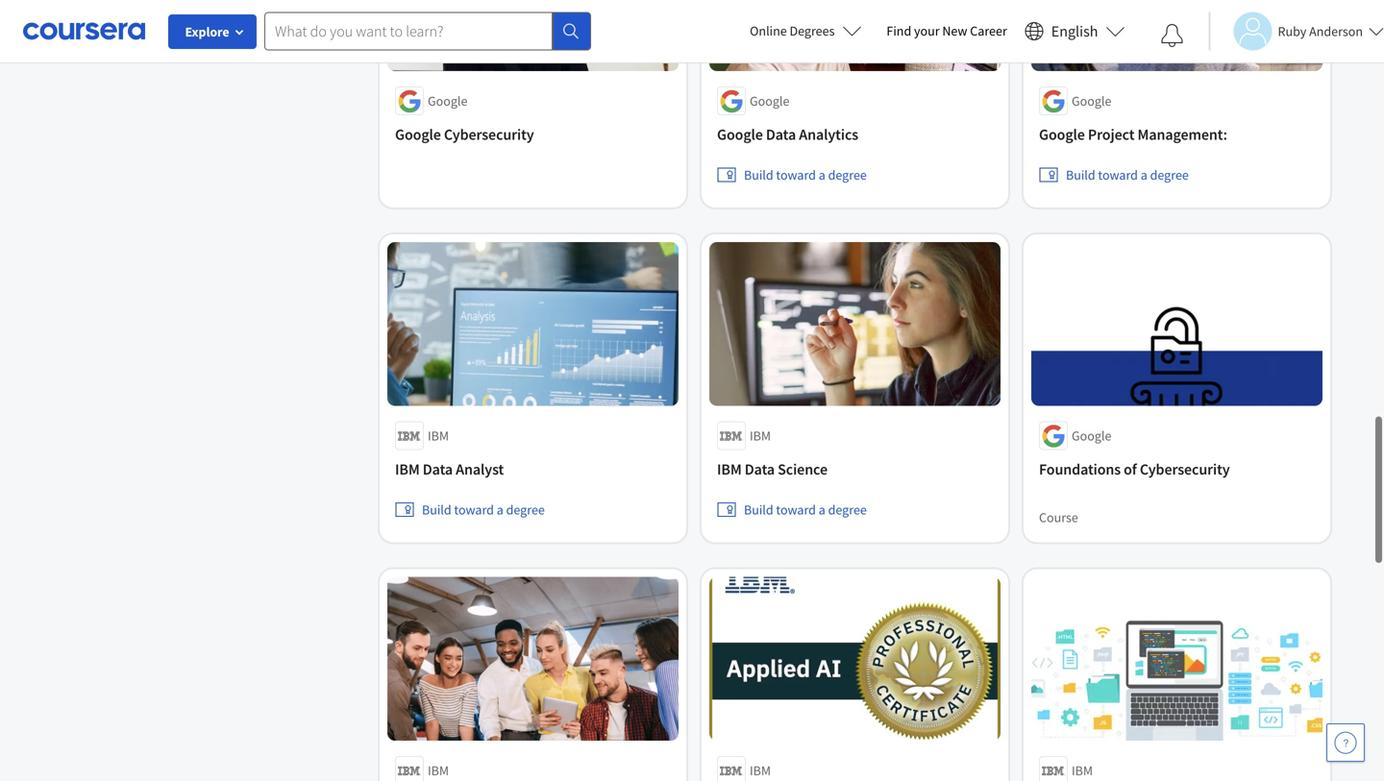 Task type: describe. For each thing, give the bounding box(es) containing it.
a for analytics
[[819, 167, 826, 184]]

find your new career
[[887, 22, 1007, 39]]

ibm data analyst
[[395, 460, 504, 479]]

help center image
[[1335, 732, 1358, 755]]

coursera image
[[23, 16, 145, 46]]

analytics
[[799, 125, 859, 144]]

google project management:
[[1039, 125, 1228, 144]]

project
[[1088, 125, 1135, 144]]

data for analyst
[[423, 460, 453, 479]]

science
[[778, 460, 828, 479]]

management:
[[1138, 125, 1228, 144]]

toward for analytics
[[776, 167, 816, 184]]

google project management: link
[[1039, 123, 1315, 146]]

ibm data science
[[717, 460, 828, 479]]

find your new career link
[[877, 19, 1017, 43]]

foundations
[[1039, 460, 1121, 479]]

build for analytics
[[744, 167, 774, 184]]

1 vertical spatial cybersecurity
[[1140, 460, 1230, 479]]

new
[[943, 22, 968, 39]]

online
[[750, 22, 787, 39]]

ibm data analyst link
[[395, 458, 671, 481]]

google cybersecurity
[[395, 125, 534, 144]]

online degrees button
[[735, 10, 877, 52]]

of
[[1124, 460, 1137, 479]]

ibm inside "link"
[[717, 460, 742, 479]]

build toward a degree for analytics
[[744, 167, 867, 184]]

anderson
[[1310, 23, 1363, 40]]

online degrees
[[750, 22, 835, 39]]

build for management:
[[1066, 167, 1096, 184]]

toward for analyst
[[454, 502, 494, 519]]

a for analyst
[[497, 502, 504, 519]]

explore button
[[168, 14, 257, 49]]

data for analytics
[[766, 125, 796, 144]]

0 vertical spatial cybersecurity
[[444, 125, 534, 144]]

ruby
[[1278, 23, 1307, 40]]

degree for science
[[828, 502, 867, 519]]

course
[[1039, 509, 1079, 527]]



Task type: locate. For each thing, give the bounding box(es) containing it.
build down ibm data science
[[744, 502, 774, 519]]

toward down "google data analytics"
[[776, 167, 816, 184]]

0 horizontal spatial cybersecurity
[[444, 125, 534, 144]]

a down analyst at left bottom
[[497, 502, 504, 519]]

build down "google data analytics"
[[744, 167, 774, 184]]

toward down the project
[[1098, 167, 1138, 184]]

toward for management:
[[1098, 167, 1138, 184]]

data left analyst at left bottom
[[423, 460, 453, 479]]

google cybersecurity link
[[395, 123, 671, 146]]

degree down the ibm data analyst link
[[506, 502, 545, 519]]

degree for analytics
[[828, 167, 867, 184]]

build toward a degree
[[744, 167, 867, 184], [1066, 167, 1189, 184], [422, 502, 545, 519], [744, 502, 867, 519]]

build toward a degree down "google data analytics"
[[744, 167, 867, 184]]

degree down google data analytics link
[[828, 167, 867, 184]]

a for management:
[[1141, 167, 1148, 184]]

degree
[[828, 167, 867, 184], [1151, 167, 1189, 184], [506, 502, 545, 519], [828, 502, 867, 519]]

degree for analyst
[[506, 502, 545, 519]]

foundations of cybersecurity
[[1039, 460, 1230, 479]]

toward down science
[[776, 502, 816, 519]]

degree for management:
[[1151, 167, 1189, 184]]

build toward a degree down science
[[744, 502, 867, 519]]

explore
[[185, 23, 229, 40]]

build toward a degree down google project management: at the right top of the page
[[1066, 167, 1189, 184]]

build down the project
[[1066, 167, 1096, 184]]

What do you want to learn? text field
[[264, 12, 553, 50]]

build toward a degree for management:
[[1066, 167, 1189, 184]]

build
[[744, 167, 774, 184], [1066, 167, 1096, 184], [422, 502, 452, 519], [744, 502, 774, 519]]

your
[[914, 22, 940, 39]]

foundations of cybersecurity link
[[1039, 458, 1315, 481]]

ruby anderson
[[1278, 23, 1363, 40]]

google data analytics
[[717, 125, 859, 144]]

build toward a degree for science
[[744, 502, 867, 519]]

data
[[766, 125, 796, 144], [423, 460, 453, 479], [745, 460, 775, 479]]

data inside "link"
[[745, 460, 775, 479]]

google
[[428, 92, 468, 110], [750, 92, 790, 110], [1072, 92, 1112, 110], [395, 125, 441, 144], [717, 125, 763, 144], [1039, 125, 1085, 144], [1072, 428, 1112, 445]]

a down science
[[819, 502, 826, 519]]

toward for science
[[776, 502, 816, 519]]

build toward a degree for analyst
[[422, 502, 545, 519]]

build toward a degree down analyst at left bottom
[[422, 502, 545, 519]]

degree down ibm data science "link"
[[828, 502, 867, 519]]

career
[[970, 22, 1007, 39]]

ibm data science link
[[717, 458, 993, 481]]

degrees
[[790, 22, 835, 39]]

data left science
[[745, 460, 775, 479]]

data left analytics at the right top of page
[[766, 125, 796, 144]]

a
[[819, 167, 826, 184], [1141, 167, 1148, 184], [497, 502, 504, 519], [819, 502, 826, 519]]

ibm
[[428, 428, 449, 445], [750, 428, 771, 445], [395, 460, 420, 479], [717, 460, 742, 479], [428, 763, 449, 780], [750, 763, 771, 780], [1072, 763, 1093, 780]]

None search field
[[264, 12, 591, 50]]

google data analytics link
[[717, 123, 993, 146]]

find
[[887, 22, 912, 39]]

analyst
[[456, 460, 504, 479]]

a for science
[[819, 502, 826, 519]]

cybersecurity
[[444, 125, 534, 144], [1140, 460, 1230, 479]]

english button
[[1017, 0, 1133, 62]]

build down the ibm data analyst
[[422, 502, 452, 519]]

data for science
[[745, 460, 775, 479]]

toward down analyst at left bottom
[[454, 502, 494, 519]]

a down google project management: at the right top of the page
[[1141, 167, 1148, 184]]

build for analyst
[[422, 502, 452, 519]]

build for science
[[744, 502, 774, 519]]

show notifications image
[[1161, 24, 1184, 47]]

toward
[[776, 167, 816, 184], [1098, 167, 1138, 184], [454, 502, 494, 519], [776, 502, 816, 519]]

ruby anderson button
[[1209, 12, 1385, 50]]

a down analytics at the right top of page
[[819, 167, 826, 184]]

english
[[1052, 22, 1098, 41]]

1 horizontal spatial cybersecurity
[[1140, 460, 1230, 479]]

degree down the "google project management:" link
[[1151, 167, 1189, 184]]



Task type: vqa. For each thing, say whether or not it's contained in the screenshot.
top Cybersecurity
yes



